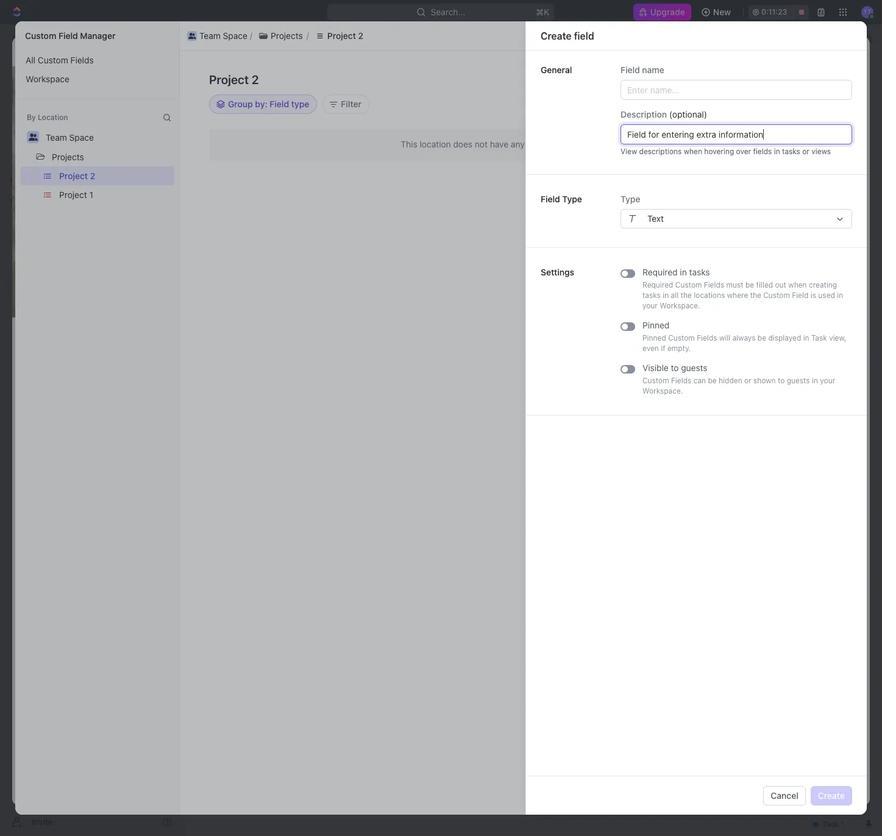 Task type: describe. For each thing, give the bounding box(es) containing it.
add task
[[795, 78, 831, 88]]

cancel button
[[764, 787, 806, 806]]

be for guests
[[709, 376, 717, 386]]

customize button
[[763, 109, 825, 127]]

3 status from the top
[[649, 204, 670, 213]]

3 mins from the top
[[799, 155, 816, 164]]

search button
[[673, 109, 721, 127]]

displayed
[[769, 334, 802, 343]]

settings
[[541, 267, 575, 278]]

1 horizontal spatial team space link
[[190, 32, 256, 46]]

action items button
[[161, 555, 227, 577]]

2 vertical spatial to do
[[751, 301, 773, 310]]

assignees
[[508, 143, 545, 152]]

task sidebar navigation tab list
[[839, 74, 866, 145]]

1 horizontal spatial projects button
[[253, 28, 309, 43]]

1 vertical spatial projects button
[[46, 147, 90, 167]]

type inside dropdown button
[[621, 194, 641, 204]]

field name
[[621, 65, 665, 75]]

1 21 mins from the top
[[789, 272, 816, 281]]

created this task
[[615, 116, 674, 125]]

1 type from the left
[[563, 194, 582, 204]]

upgrade link
[[634, 4, 692, 21]]

2 progress from the top
[[708, 272, 738, 281]]

dashboards link
[[5, 121, 177, 141]]

location
[[420, 139, 451, 149]]

your inside visible to guests custom fields can be hidden or shown to guests in your workspace.
[[821, 376, 836, 386]]

dashboards
[[29, 126, 77, 136]]

team space, , element
[[63, 45, 76, 57]]

fields inside visible to guests custom fields can be hidden or shown to guests in your workspace.
[[672, 376, 692, 386]]

22
[[788, 204, 797, 213]]

board link
[[225, 109, 251, 127]]

1 required from the top
[[643, 267, 678, 278]]

inbox link
[[5, 80, 177, 99]]

eloisefrancis23@gmail.
[[688, 155, 772, 164]]

list link
[[272, 109, 289, 127]]

share
[[722, 46, 745, 56]]

view descriptions when hovering over fields in tasks or views
[[621, 147, 831, 156]]

home
[[29, 63, 53, 74]]

or for guests
[[745, 376, 752, 386]]

inbox
[[29, 84, 51, 95]]

docs
[[29, 105, 49, 115]]

created on nov 17
[[647, 46, 710, 56]]

be inside required in tasks required custom fields must be filled out when creating tasks in all the locations where the custom field is used in your workspace.
[[746, 281, 755, 290]]

1 status from the top
[[649, 135, 670, 145]]

projects inside projects link
[[279, 34, 311, 44]]

1 horizontal spatial project 2 link
[[321, 32, 376, 46]]

all custom fields
[[26, 55, 94, 65]]

team down location
[[46, 132, 67, 143]]

3 changed status from from the top
[[615, 204, 690, 213]]

workspace button
[[20, 70, 174, 88]]

workspace. inside required in tasks required custom fields must be filled out when creating tasks in all the locations where the custom field is used in your workspace.
[[660, 301, 701, 310]]

space left projects link
[[229, 34, 253, 44]]

hovering
[[705, 147, 735, 156]]

if
[[661, 344, 666, 353]]

even
[[643, 344, 659, 353]]

task inside pinned pinned custom fields will always be displayed in task view, even if empty.
[[812, 334, 828, 343]]

or for when
[[803, 147, 810, 156]]

create new field
[[766, 74, 831, 85]]

all
[[671, 291, 679, 300]]

docs link
[[5, 101, 177, 120]]

in inside pinned pinned custom fields will always be displayed in task view, even if empty.
[[804, 334, 810, 343]]

you for 23 mins
[[602, 135, 615, 145]]

visible to guests custom fields can be hidden or shown to guests in your workspace.
[[643, 363, 836, 396]]

projects inside list
[[271, 30, 303, 41]]

sidebar navigation
[[0, 24, 182, 837]]

create new field button
[[758, 70, 839, 90]]

0 horizontal spatial team space link
[[81, 46, 129, 56]]

6 changed from the top
[[617, 301, 647, 310]]

calendar
[[311, 113, 348, 123]]

can
[[694, 376, 706, 386]]

custom inside visible to guests custom fields can be hidden or shown to guests in your workspace.
[[643, 376, 670, 386]]

general
[[541, 65, 572, 75]]

0 horizontal spatial project 2 link
[[185, 46, 221, 56]]

0 vertical spatial project 2 button
[[309, 28, 370, 43]]

6 changed status from from the top
[[615, 301, 690, 310]]

added for tag
[[617, 321, 639, 330]]

1 horizontal spatial /
[[259, 34, 261, 44]]

2 vertical spatial do
[[764, 301, 773, 310]]

create for one
[[603, 140, 626, 149]]

2 changed from the top
[[617, 184, 647, 193]]

create one button
[[588, 137, 646, 152]]

required in tasks required custom fields must be filled out when creating tasks in all the locations where the custom field is used in your workspace.
[[643, 267, 844, 310]]

4 changed from the top
[[617, 253, 647, 262]]

user group image
[[188, 33, 196, 39]]

search...
[[431, 7, 466, 17]]

have
[[490, 139, 509, 149]]

all
[[26, 55, 35, 65]]

1 23 mins from the top
[[788, 116, 816, 125]]

3 changed from the top
[[617, 204, 647, 213]]

23 for changed status from
[[788, 135, 797, 145]]

5 changed status from from the top
[[615, 272, 690, 281]]

new
[[714, 7, 732, 17]]

add task button
[[787, 74, 839, 93]]

user group image for right team space link
[[194, 36, 201, 42]]

com
[[602, 155, 772, 174]]

favorites
[[10, 177, 42, 186]]

fields inside pinned pinned custom fields will always be displayed in task view, even if empty.
[[697, 334, 718, 343]]

23 mins for added watcher:
[[788, 155, 816, 164]]

space down docs link
[[69, 132, 94, 143]]

1 the from the left
[[681, 291, 692, 300]]

shown
[[754, 376, 776, 386]]

1 vertical spatial complete
[[611, 282, 645, 291]]

6 mins from the top
[[799, 301, 816, 310]]

type button
[[621, 194, 853, 229]]

create field
[[541, 30, 595, 41]]

7 mins from the top
[[799, 321, 816, 330]]

in inside visible to guests custom fields can be hidden or shown to guests in your workspace.
[[813, 376, 819, 386]]

this location does not have any custom fields
[[401, 139, 583, 149]]

on
[[676, 46, 685, 56]]

2 21 mins from the top
[[789, 301, 816, 310]]

team down manager
[[81, 46, 102, 56]]

hide button
[[724, 109, 761, 127]]

2 the from the left
[[751, 291, 762, 300]]

6 status from the top
[[649, 301, 670, 310]]

send button
[[785, 774, 820, 794]]

created
[[647, 46, 674, 56]]

0 vertical spatial tasks
[[783, 147, 801, 156]]

location
[[38, 113, 68, 122]]

empty.
[[668, 344, 691, 353]]

field inside required in tasks required custom fields must be filled out when creating tasks in all the locations where the custom field is used in your workspace.
[[793, 291, 809, 300]]

views
[[812, 147, 831, 156]]

0 horizontal spatial guests
[[682, 363, 708, 373]]

0 vertical spatial to do
[[716, 135, 738, 145]]

0 horizontal spatial field
[[574, 30, 595, 41]]

invite
[[32, 817, 53, 827]]

added for watcher:
[[633, 155, 655, 164]]

action items
[[166, 561, 222, 572]]

search
[[689, 113, 718, 123]]

cancel
[[771, 791, 799, 801]]

Search tasks... text field
[[731, 138, 853, 157]]

watcher:
[[657, 155, 686, 164]]

is
[[811, 291, 817, 300]]

project inside button
[[59, 190, 87, 200]]

1 to complete from the top
[[609, 204, 747, 223]]

task inside button
[[813, 78, 831, 88]]

tree inside sidebar navigation
[[5, 212, 177, 377]]

projects link
[[263, 32, 314, 46]]

1 21 from the top
[[789, 272, 797, 281]]

view
[[621, 147, 638, 156]]

1 changed status from from the top
[[615, 135, 690, 145]]

1 from from the top
[[672, 135, 688, 145]]

field type
[[541, 194, 582, 204]]

user group image for tree in the sidebar navigation
[[13, 239, 22, 246]]

spaces
[[10, 198, 36, 207]]

customize
[[779, 113, 822, 123]]

out
[[776, 281, 787, 290]]

calendar link
[[309, 109, 348, 127]]

when inside required in tasks required custom fields must be filled out when creating tasks in all the locations where the custom field is used in your workspace.
[[789, 281, 807, 290]]

Edit task name text field
[[54, 379, 529, 402]]

2 horizontal spatial /
[[316, 34, 319, 44]]

fields inside button
[[71, 55, 94, 65]]

1 in progress from the top
[[698, 204, 741, 213]]

create one
[[603, 140, 641, 149]]

descriptions
[[640, 147, 682, 156]]

field for add existing field
[[729, 74, 747, 85]]



Task type: locate. For each thing, give the bounding box(es) containing it.
1 horizontal spatial project 2 button
[[309, 28, 370, 43]]

mins right 11
[[799, 321, 816, 330]]

to do up locations on the top of the page
[[698, 253, 722, 262]]

0 horizontal spatial when
[[684, 147, 703, 156]]

your down 'view,'
[[821, 376, 836, 386]]

2 vertical spatial list
[[15, 167, 179, 204]]

1 horizontal spatial guests
[[787, 376, 810, 386]]

2 you from the top
[[602, 272, 615, 281]]

add existing field button
[[670, 70, 754, 90]]

project 2 link right projects link
[[321, 32, 376, 46]]

0 horizontal spatial add
[[677, 74, 693, 85]]

team space button up / project 2
[[185, 28, 250, 43]]

all custom fields button
[[20, 51, 174, 70]]

the right all
[[681, 291, 692, 300]]

mins right 22
[[799, 204, 816, 213]]

create left new
[[766, 74, 793, 85]]

4 status from the top
[[649, 253, 670, 262]]

hide button
[[628, 140, 654, 155]]

activity inside the 'task sidebar content' section
[[592, 79, 635, 93]]

23
[[788, 116, 797, 125], [788, 135, 797, 145], [788, 155, 797, 164]]

1 23 from the top
[[788, 116, 797, 125]]

added left tag
[[617, 321, 639, 330]]

workspace. inside visible to guests custom fields can be hidden or shown to guests in your workspace.
[[643, 387, 683, 396]]

space inside list
[[223, 30, 248, 41]]

21 up 11
[[789, 301, 797, 310]]

favorites button
[[5, 174, 47, 189]]

this
[[645, 116, 658, 125]]

1 vertical spatial to complete
[[609, 272, 747, 291]]

field inside add existing field button
[[729, 74, 747, 85]]

one
[[628, 140, 641, 149]]

add
[[677, 74, 693, 85], [795, 78, 811, 88]]

1 vertical spatial activity
[[840, 96, 864, 103]]

workspace. down visible at the right top of page
[[643, 387, 683, 396]]

1 horizontal spatial be
[[746, 281, 755, 290]]

description
[[621, 109, 667, 120]]

mins up is
[[799, 272, 816, 281]]

be inside visible to guests custom fields can be hidden or shown to guests in your workspace.
[[709, 376, 717, 386]]

0 vertical spatial list
[[185, 28, 843, 43]]

user group image
[[194, 36, 201, 42], [13, 239, 22, 246]]

list containing all custom fields
[[15, 51, 179, 88]]

fields up workspace button
[[71, 55, 94, 65]]

23 for added watcher:
[[788, 155, 797, 164]]

complete down locations on the top of the page
[[698, 301, 735, 310]]

items
[[197, 561, 222, 572]]

list containing project 2
[[15, 167, 179, 204]]

23 down the customize 'button'
[[788, 135, 797, 145]]

0 vertical spatial task
[[813, 78, 831, 88]]

23 up search tasks... text field
[[788, 116, 797, 125]]

2 pinned from the top
[[643, 334, 667, 343]]

any
[[511, 139, 525, 149]]

from
[[672, 135, 688, 145], [672, 184, 688, 193], [672, 204, 688, 213], [672, 253, 688, 262], [672, 272, 688, 281], [672, 301, 688, 310]]

tasks left all
[[643, 291, 661, 300]]

2 23 mins from the top
[[788, 135, 816, 145]]

1 vertical spatial you
[[602, 272, 615, 281]]

4 from from the top
[[672, 253, 688, 262]]

1 horizontal spatial hide
[[738, 113, 757, 123]]

team
[[199, 30, 221, 41], [205, 34, 226, 44], [81, 46, 102, 56], [46, 132, 67, 143]]

0 vertical spatial in progress
[[698, 204, 741, 213]]

1 horizontal spatial add
[[795, 78, 811, 88]]

23 mins right fields on the right top
[[788, 155, 816, 164]]

0 horizontal spatial type
[[563, 194, 582, 204]]

0 horizontal spatial projects button
[[46, 147, 90, 167]]

field up team space, , element
[[59, 31, 78, 41]]

task left 'view,'
[[812, 334, 828, 343]]

user group image inside tree
[[13, 239, 22, 246]]

custom inside button
[[38, 55, 68, 65]]

0 vertical spatial complete
[[611, 214, 645, 223]]

0 vertical spatial 21 mins
[[789, 272, 816, 281]]

description (optional)
[[621, 109, 708, 120]]

project 2 button
[[309, 28, 370, 43], [54, 167, 174, 185]]

1 vertical spatial hide
[[633, 143, 649, 152]]

project
[[327, 30, 356, 41], [337, 34, 365, 44], [185, 46, 213, 56], [209, 73, 249, 87], [212, 73, 267, 93], [59, 171, 88, 181], [59, 190, 87, 200]]

manager
[[80, 31, 116, 41]]

fields up locations on the top of the page
[[704, 281, 725, 290]]

create button
[[811, 787, 853, 806]]

be right always
[[758, 334, 767, 343]]

mins down customize
[[799, 155, 816, 164]]

clickbot
[[602, 155, 631, 164]]

mins up search tasks... text field
[[799, 116, 816, 125]]

do up view descriptions when hovering over fields in tasks or views in the top of the page
[[728, 135, 738, 145]]

filled
[[757, 281, 774, 290]]

when left hovering
[[684, 147, 703, 156]]

21
[[789, 272, 797, 281], [789, 301, 797, 310]]

2 horizontal spatial be
[[758, 334, 767, 343]]

you right the settings
[[602, 272, 615, 281]]

21 mins
[[789, 272, 816, 281], [789, 301, 816, 310]]

1 vertical spatial or
[[745, 376, 752, 386]]

power
[[654, 321, 675, 330]]

workspace
[[26, 74, 69, 84]]

0 horizontal spatial project 2 button
[[54, 167, 174, 185]]

Enter name... text field
[[621, 80, 853, 100]]

user group image up / project 2
[[194, 36, 201, 42]]

4 changed status from from the top
[[615, 253, 690, 262]]

1 vertical spatial when
[[789, 281, 807, 290]]

2 21 from the top
[[789, 301, 797, 310]]

1 changed from the top
[[617, 135, 647, 145]]

4 mins from the top
[[799, 204, 816, 213]]

0 vertical spatial team space button
[[185, 28, 250, 43]]

0 horizontal spatial be
[[709, 376, 717, 386]]

always
[[733, 334, 756, 343]]

0 vertical spatial 21
[[789, 272, 797, 281]]

fields left can
[[672, 376, 692, 386]]

project 2 link down user group icon
[[185, 46, 221, 56]]

5 from from the top
[[672, 272, 688, 281]]

project 1 button
[[54, 185, 174, 204]]

0 horizontal spatial tasks
[[643, 291, 661, 300]]

1 horizontal spatial when
[[789, 281, 807, 290]]

to do up view descriptions when hovering over fields in tasks or views in the top of the page
[[716, 135, 738, 145]]

be left filled at the top right of the page
[[746, 281, 755, 290]]

does
[[454, 139, 473, 149]]

will
[[720, 334, 731, 343]]

1 vertical spatial tasks
[[690, 267, 710, 278]]

2
[[358, 30, 364, 41], [367, 34, 373, 44], [216, 46, 221, 56], [252, 73, 259, 87], [270, 73, 280, 93], [90, 171, 95, 181]]

23 left views
[[788, 155, 797, 164]]

1 vertical spatial added
[[617, 321, 639, 330]]

space
[[223, 30, 248, 41], [229, 34, 253, 44], [104, 46, 129, 56], [69, 132, 94, 143]]

21 right the out
[[789, 272, 797, 281]]

fields inside required in tasks required custom fields must be filled out when creating tasks in all the locations where the custom field is used in your workspace.
[[704, 281, 725, 290]]

1 vertical spatial 21
[[789, 301, 797, 310]]

or
[[803, 147, 810, 156], [745, 376, 752, 386]]

be inside pinned pinned custom fields will always be displayed in task view, even if empty.
[[758, 334, 767, 343]]

1 vertical spatial project 2 button
[[54, 167, 174, 185]]

3 23 mins from the top
[[788, 155, 816, 164]]

0 horizontal spatial user group image
[[13, 239, 22, 246]]

fields
[[754, 147, 772, 156]]

2 in progress from the top
[[698, 272, 741, 281]]

0 horizontal spatial your
[[643, 301, 658, 310]]

fields left will
[[697, 334, 718, 343]]

team space inside list
[[199, 30, 248, 41]]

1 vertical spatial 23
[[788, 135, 797, 145]]

creating
[[809, 281, 838, 290]]

field left name
[[621, 65, 640, 75]]

pinned pinned custom fields will always be displayed in task view, even if empty.
[[643, 320, 847, 353]]

new
[[795, 74, 812, 85]]

2 vertical spatial be
[[709, 376, 717, 386]]

add for add task
[[795, 78, 811, 88]]

task sidebar content section
[[577, 66, 833, 806]]

activity inside task sidebar navigation tab list
[[840, 96, 864, 103]]

assignees button
[[493, 140, 550, 155]]

team space button down location
[[40, 127, 99, 147]]

progress down "eloisefrancis23@gmail."
[[708, 204, 738, 213]]

0 horizontal spatial or
[[745, 376, 752, 386]]

required
[[643, 267, 678, 278], [643, 281, 674, 290]]

locations
[[694, 291, 726, 300]]

list
[[185, 28, 843, 43], [15, 51, 179, 88], [15, 167, 179, 204]]

1 vertical spatial team space button
[[40, 127, 99, 147]]

space down manager
[[104, 46, 129, 56]]

add inside button
[[795, 78, 811, 88]]

6 from from the top
[[672, 301, 688, 310]]

workspace. down all
[[660, 301, 701, 310]]

must
[[727, 281, 744, 290]]

send
[[792, 778, 813, 789]]

5 changed from the top
[[617, 272, 647, 281]]

fields
[[71, 55, 94, 65], [560, 139, 583, 149], [704, 281, 725, 290], [697, 334, 718, 343], [672, 376, 692, 386]]

be
[[746, 281, 755, 290], [758, 334, 767, 343], [709, 376, 717, 386]]

create inside button
[[819, 791, 845, 801]]

home link
[[5, 59, 177, 79]]

1 vertical spatial list
[[15, 51, 179, 88]]

2 from from the top
[[672, 184, 688, 193]]

mins down is
[[799, 301, 816, 310]]

in progress down "eloisefrancis23@gmail."
[[698, 204, 741, 213]]

0 vertical spatial progress
[[708, 204, 738, 213]]

0 horizontal spatial /
[[178, 46, 181, 56]]

1 horizontal spatial do
[[728, 135, 738, 145]]

1 vertical spatial pinned
[[643, 334, 667, 343]]

add for add existing field
[[677, 74, 693, 85]]

you for 21 mins
[[602, 272, 615, 281]]

field for create new field
[[814, 74, 831, 85]]

1 horizontal spatial the
[[751, 291, 762, 300]]

0 horizontal spatial team space button
[[40, 127, 99, 147]]

hide inside dropdown button
[[738, 113, 757, 123]]

2 changed status from from the top
[[615, 184, 690, 193]]

1 progress from the top
[[708, 204, 738, 213]]

list containing team space
[[185, 28, 843, 43]]

1 horizontal spatial tasks
[[690, 267, 710, 278]]

1 mins from the top
[[799, 116, 816, 125]]

0 vertical spatial guests
[[682, 363, 708, 373]]

progress up locations on the top of the page
[[708, 272, 738, 281]]

projects
[[271, 30, 303, 41], [279, 34, 311, 44], [52, 152, 84, 162]]

0:11:23
[[762, 7, 788, 16]]

0 vertical spatial user group image
[[194, 36, 201, 42]]

create right cancel
[[819, 791, 845, 801]]

1 vertical spatial 21 mins
[[789, 301, 816, 310]]

1 horizontal spatial user group image
[[194, 36, 201, 42]]

1 vertical spatial workspace.
[[643, 387, 683, 396]]

2 required from the top
[[643, 281, 674, 290]]

create up clickbot
[[603, 140, 626, 149]]

23 mins down customize
[[788, 135, 816, 145]]

3 from from the top
[[672, 204, 688, 213]]

add inside button
[[677, 74, 693, 85]]

added down one
[[633, 155, 655, 164]]

create for new
[[766, 74, 793, 85]]

1 vertical spatial your
[[821, 376, 836, 386]]

to do down filled at the top right of the page
[[751, 301, 773, 310]]

23 mins up search tasks... text field
[[788, 116, 816, 125]]

in progress up locations on the top of the page
[[698, 272, 741, 281]]

or left views
[[803, 147, 810, 156]]

to complete up the power
[[609, 272, 747, 291]]

when right the out
[[789, 281, 807, 290]]

1 vertical spatial required
[[643, 281, 674, 290]]

complete down clickbot
[[611, 214, 645, 223]]

do up locations on the top of the page
[[710, 253, 720, 262]]

mins up views
[[799, 135, 816, 145]]

pinned
[[643, 320, 670, 331], [643, 334, 667, 343]]

1 vertical spatial user group image
[[13, 239, 22, 246]]

be for custom
[[758, 334, 767, 343]]

board
[[228, 113, 251, 123]]

your inside required in tasks required custom fields must be filled out when creating tasks in all the locations where the custom field is used in your workspace.
[[643, 301, 658, 310]]

23 mins for changed status from
[[788, 135, 816, 145]]

hide inside button
[[633, 143, 649, 152]]

team space link
[[190, 32, 256, 46], [81, 46, 129, 56]]

Type text field
[[648, 210, 831, 228]]

1 horizontal spatial type
[[621, 194, 641, 204]]

task right new
[[813, 78, 831, 88]]

tasks right fields on the right top
[[783, 147, 801, 156]]

0 vertical spatial your
[[643, 301, 658, 310]]

1 pinned from the top
[[643, 320, 670, 331]]

space right user group icon
[[223, 30, 248, 41]]

0 horizontal spatial the
[[681, 291, 692, 300]]

0 vertical spatial pinned
[[643, 320, 670, 331]]

5 status from the top
[[649, 272, 670, 281]]

1 vertical spatial in progress
[[698, 272, 741, 281]]

nov
[[687, 46, 700, 56]]

1 you from the top
[[602, 135, 615, 145]]

action
[[166, 561, 195, 572]]

field left is
[[793, 291, 809, 300]]

2 mins from the top
[[799, 135, 816, 145]]

to complete down com on the right of the page
[[609, 204, 747, 223]]

be right can
[[709, 376, 717, 386]]

2 vertical spatial complete
[[698, 301, 735, 310]]

custom inside pinned pinned custom fields will always be displayed in task view, even if empty.
[[669, 334, 695, 343]]

hidden
[[719, 376, 743, 386]]

field inside create new field button
[[814, 74, 831, 85]]

2 horizontal spatial tasks
[[783, 147, 801, 156]]

0 horizontal spatial do
[[710, 253, 720, 262]]

do down filled at the top right of the page
[[764, 301, 773, 310]]

guests up can
[[682, 363, 708, 373]]

1 horizontal spatial your
[[821, 376, 836, 386]]

1 vertical spatial guests
[[787, 376, 810, 386]]

create for field
[[541, 30, 572, 41]]

eloisefrancis23@gmail. com
[[602, 155, 772, 174]]

2 vertical spatial 23
[[788, 155, 797, 164]]

1 vertical spatial be
[[758, 334, 767, 343]]

in progress
[[698, 204, 741, 213], [698, 272, 741, 281]]

complete
[[611, 214, 645, 223], [611, 282, 645, 291], [698, 301, 735, 310]]

added tag power
[[615, 321, 675, 330]]

1 vertical spatial progress
[[708, 272, 738, 281]]

or inside visible to guests custom fields can be hidden or shown to guests in your workspace.
[[745, 376, 752, 386]]

1 vertical spatial 23 mins
[[788, 135, 816, 145]]

1 vertical spatial task
[[812, 334, 828, 343]]

2 type from the left
[[621, 194, 641, 204]]

added
[[633, 155, 655, 164], [617, 321, 639, 330]]

workspace.
[[660, 301, 701, 310], [643, 387, 683, 396]]

create down ⌘k
[[541, 30, 572, 41]]

0 vertical spatial 23
[[788, 116, 797, 125]]

user group image inside team space link
[[194, 36, 201, 42]]

complete up added tag power
[[611, 282, 645, 291]]

22 mins
[[788, 204, 816, 213]]

5 mins from the top
[[799, 272, 816, 281]]

list
[[274, 113, 289, 123]]

0 vertical spatial or
[[803, 147, 810, 156]]

21 mins up is
[[789, 272, 816, 281]]

to complete
[[609, 204, 747, 223], [609, 272, 747, 291]]

0 vertical spatial to complete
[[609, 204, 747, 223]]

1 vertical spatial do
[[710, 253, 720, 262]]

the
[[681, 291, 692, 300], [751, 291, 762, 300]]

0 vertical spatial when
[[684, 147, 703, 156]]

2 vertical spatial 23 mins
[[788, 155, 816, 164]]

0 vertical spatial activity
[[592, 79, 635, 93]]

1 horizontal spatial team space button
[[185, 28, 250, 43]]

your up tag
[[643, 301, 658, 310]]

guests right shown
[[787, 376, 810, 386]]

team up / project 2
[[205, 34, 226, 44]]

tree
[[5, 212, 177, 377]]

3 23 from the top
[[788, 155, 797, 164]]

you up clickbot
[[602, 135, 615, 145]]

changed status from
[[615, 135, 690, 145], [615, 184, 690, 193], [615, 204, 690, 213], [615, 253, 690, 262], [615, 272, 690, 281], [615, 301, 690, 310]]

0:11:23 button
[[749, 5, 810, 20]]

0 horizontal spatial hide
[[633, 143, 649, 152]]

fields right assignees
[[560, 139, 583, 149]]

2 to complete from the top
[[609, 272, 747, 291]]

2 23 from the top
[[788, 135, 797, 145]]

1 horizontal spatial or
[[803, 147, 810, 156]]

2 vertical spatial tasks
[[643, 291, 661, 300]]

tasks up locations on the top of the page
[[690, 267, 710, 278]]

tag
[[641, 321, 652, 330]]

1 horizontal spatial activity
[[840, 96, 864, 103]]

(optional)
[[670, 109, 708, 120]]

do
[[728, 135, 738, 145], [710, 253, 720, 262], [764, 301, 773, 310]]

field down assignees
[[541, 194, 560, 204]]

projects button
[[253, 28, 309, 43], [46, 147, 90, 167]]

user group image down spaces
[[13, 239, 22, 246]]

1 vertical spatial to do
[[698, 253, 722, 262]]

2 horizontal spatial field
[[814, 74, 831, 85]]

or left shown
[[745, 376, 752, 386]]

2 horizontal spatial do
[[764, 301, 773, 310]]

2 status from the top
[[649, 184, 670, 193]]

⌘k
[[537, 7, 550, 17]]

0 vertical spatial hide
[[738, 113, 757, 123]]

new button
[[697, 2, 739, 22]]

1 horizontal spatial field
[[729, 74, 747, 85]]

team right user group icon
[[199, 30, 221, 41]]

mins
[[799, 116, 816, 125], [799, 135, 816, 145], [799, 155, 816, 164], [799, 204, 816, 213], [799, 272, 816, 281], [799, 301, 816, 310], [799, 321, 816, 330]]

None text field
[[621, 124, 853, 145]]

activity
[[592, 79, 635, 93], [840, 96, 864, 103]]

to do
[[716, 135, 738, 145], [698, 253, 722, 262], [751, 301, 773, 310]]

21 mins down is
[[789, 301, 816, 310]]

0 vertical spatial you
[[602, 135, 615, 145]]

over
[[737, 147, 752, 156]]

/ project 2
[[178, 46, 221, 56]]

the down filled at the top right of the page
[[751, 291, 762, 300]]



Task type: vqa. For each thing, say whether or not it's contained in the screenshot.


